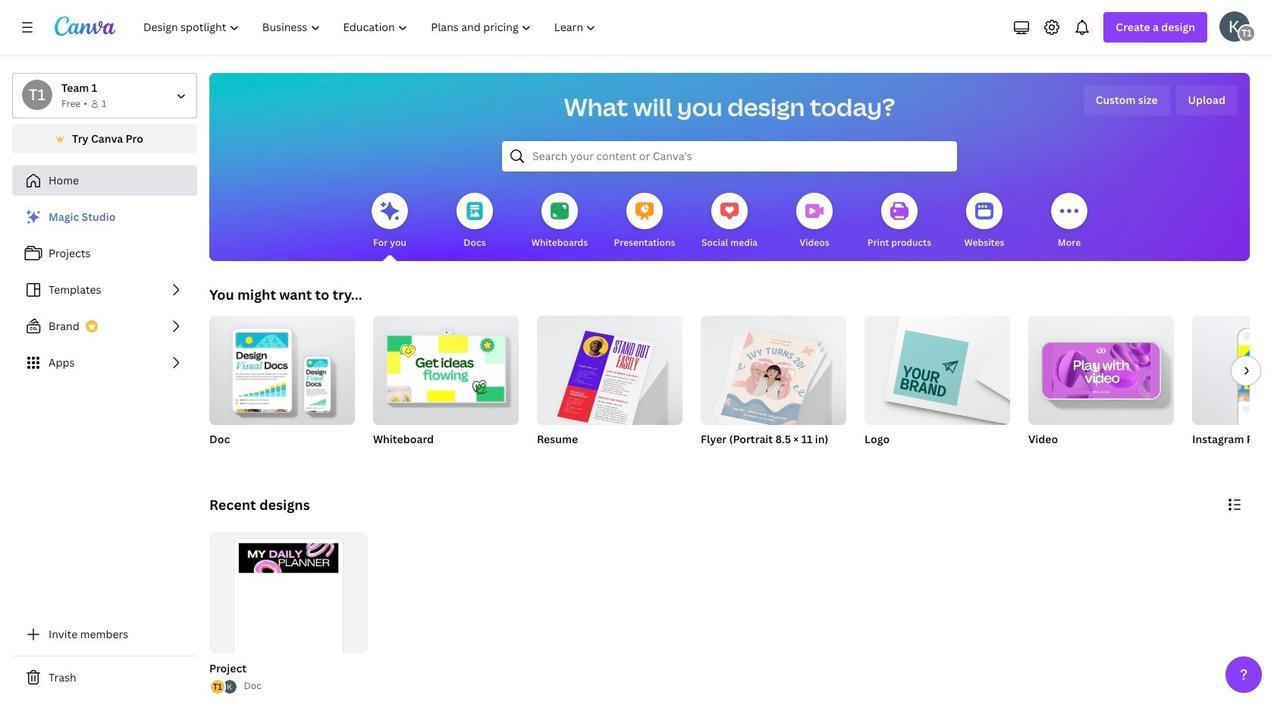 Task type: describe. For each thing, give the bounding box(es) containing it.
1 vertical spatial list
[[209, 679, 238, 696]]

team 1 element inside the switch to another team button
[[22, 80, 52, 110]]

team 1 image
[[1239, 24, 1257, 42]]

kendall parks image
[[1220, 11, 1251, 42]]

team 1 image
[[22, 80, 52, 110]]



Task type: locate. For each thing, give the bounding box(es) containing it.
None search field
[[502, 141, 958, 172]]

0 horizontal spatial list
[[12, 202, 197, 378]]

0 vertical spatial list
[[12, 202, 197, 378]]

1 horizontal spatial team 1 element
[[1239, 24, 1257, 42]]

1 horizontal spatial list
[[209, 679, 238, 696]]

0 vertical spatial team 1 element
[[1239, 24, 1257, 42]]

1 vertical spatial team 1 element
[[22, 80, 52, 110]]

group
[[209, 310, 355, 466], [209, 310, 355, 425], [373, 310, 519, 466], [373, 310, 519, 425], [537, 310, 683, 466], [537, 310, 683, 431], [701, 310, 847, 466], [701, 310, 847, 430], [865, 316, 1011, 466], [865, 316, 1011, 425], [1029, 316, 1175, 466], [1193, 316, 1275, 466], [206, 532, 368, 696], [209, 532, 368, 693]]

top level navigation element
[[134, 12, 610, 42]]

team 1 element
[[1239, 24, 1257, 42], [22, 80, 52, 110]]

0 horizontal spatial team 1 element
[[22, 80, 52, 110]]

Search search field
[[533, 142, 927, 171]]

Switch to another team button
[[12, 73, 197, 118]]

list
[[12, 202, 197, 378], [209, 679, 238, 696]]



Task type: vqa. For each thing, say whether or not it's contained in the screenshot.
check
no



